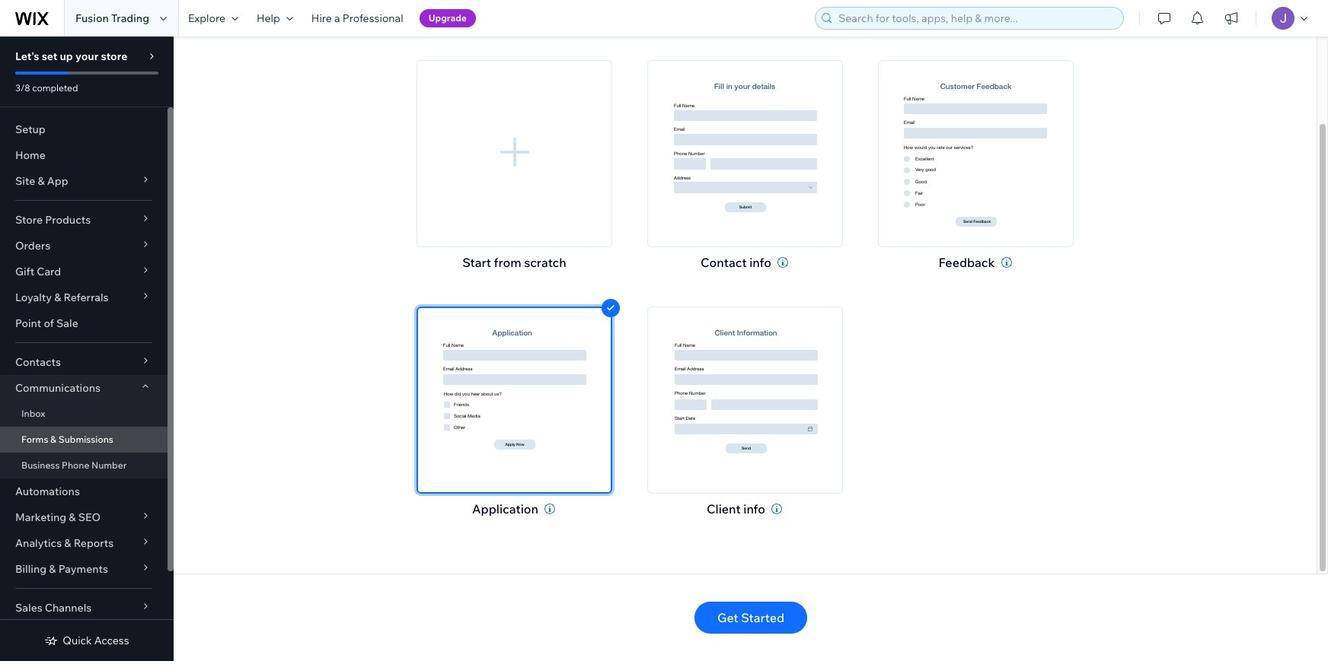 Task type: describe. For each thing, give the bounding box(es) containing it.
number
[[91, 460, 127, 471]]

sales
[[15, 602, 42, 615]]

fusion trading
[[75, 11, 149, 25]]

point of sale link
[[0, 311, 168, 337]]

of
[[44, 317, 54, 331]]

orders
[[15, 239, 50, 253]]

help
[[257, 11, 280, 25]]

& for analytics
[[64, 537, 71, 551]]

business
[[21, 460, 60, 471]]

business phone number
[[21, 460, 127, 471]]

& for site
[[38, 174, 45, 188]]

store
[[15, 213, 43, 227]]

communications button
[[0, 375, 168, 401]]

hire a professional
[[311, 11, 403, 25]]

let's
[[15, 50, 39, 63]]

contacts button
[[0, 350, 168, 375]]

sale
[[56, 317, 78, 331]]

scratch
[[524, 255, 566, 270]]

billing
[[15, 563, 47, 577]]

automations link
[[0, 479, 168, 505]]

business phone number link
[[0, 453, 168, 479]]

site
[[15, 174, 35, 188]]

quick access button
[[44, 634, 129, 648]]

sales channels
[[15, 602, 92, 615]]

client info
[[707, 502, 765, 517]]

client
[[707, 502, 741, 517]]

store products
[[15, 213, 91, 227]]

channels
[[45, 602, 92, 615]]

gift
[[15, 265, 34, 279]]

professional
[[343, 11, 403, 25]]

setup link
[[0, 117, 168, 142]]

contact info
[[701, 255, 771, 270]]

reports
[[74, 537, 114, 551]]

let's set up your store
[[15, 50, 127, 63]]

up
[[60, 50, 73, 63]]

info for client info
[[744, 502, 765, 517]]

site & app
[[15, 174, 68, 188]]

forms & submissions
[[21, 434, 113, 446]]

gift card
[[15, 265, 61, 279]]

get
[[717, 611, 738, 626]]

get started
[[717, 611, 785, 626]]

started
[[741, 611, 785, 626]]

application
[[472, 502, 538, 517]]

billing & payments button
[[0, 557, 168, 583]]

feedback
[[939, 255, 995, 270]]

from
[[494, 255, 521, 270]]

marketing & seo
[[15, 511, 101, 525]]

analytics
[[15, 537, 62, 551]]

card
[[37, 265, 61, 279]]

seo
[[78, 511, 101, 525]]

gift card button
[[0, 259, 168, 285]]

get started button
[[695, 602, 807, 634]]

a
[[334, 11, 340, 25]]

home
[[15, 149, 46, 162]]

your
[[75, 50, 98, 63]]

submissions
[[58, 434, 113, 446]]



Task type: locate. For each thing, give the bounding box(es) containing it.
inbox
[[21, 408, 45, 420]]

automations
[[15, 485, 80, 499]]

forms & submissions link
[[0, 427, 168, 453]]

start from scratch
[[462, 255, 566, 270]]

& for forms
[[50, 434, 56, 446]]

store products button
[[0, 207, 168, 233]]

start
[[462, 255, 491, 270]]

sidebar element
[[0, 37, 174, 662]]

contacts
[[15, 356, 61, 369]]

& right forms
[[50, 434, 56, 446]]

loyalty & referrals button
[[0, 285, 168, 311]]

upgrade button
[[419, 9, 476, 27]]

contact
[[701, 255, 747, 270]]

3/8 completed
[[15, 82, 78, 94]]

sales channels button
[[0, 596, 168, 621]]

&
[[38, 174, 45, 188], [54, 291, 61, 305], [50, 434, 56, 446], [69, 511, 76, 525], [64, 537, 71, 551], [49, 563, 56, 577]]

quick access
[[63, 634, 129, 648]]

orders button
[[0, 233, 168, 259]]

store
[[101, 50, 127, 63]]

& right billing
[[49, 563, 56, 577]]

explore
[[188, 11, 225, 25]]

point of sale
[[15, 317, 78, 331]]

& for loyalty
[[54, 291, 61, 305]]

referrals
[[64, 291, 109, 305]]

communications
[[15, 382, 101, 395]]

0 vertical spatial info
[[750, 255, 771, 270]]

loyalty & referrals
[[15, 291, 109, 305]]

billing & payments
[[15, 563, 108, 577]]

fusion
[[75, 11, 109, 25]]

app
[[47, 174, 68, 188]]

analytics & reports button
[[0, 531, 168, 557]]

inbox link
[[0, 401, 168, 427]]

hire a professional link
[[302, 0, 413, 37]]

point
[[15, 317, 41, 331]]

setup
[[15, 123, 46, 136]]

& inside dropdown button
[[64, 537, 71, 551]]

marketing
[[15, 511, 66, 525]]

analytics & reports
[[15, 537, 114, 551]]

& right "loyalty"
[[54, 291, 61, 305]]

upgrade
[[429, 12, 467, 24]]

payments
[[58, 563, 108, 577]]

products
[[45, 213, 91, 227]]

trading
[[111, 11, 149, 25]]

quick
[[63, 634, 92, 648]]

& for billing
[[49, 563, 56, 577]]

info right contact on the top right
[[750, 255, 771, 270]]

& right site
[[38, 174, 45, 188]]

access
[[94, 634, 129, 648]]

completed
[[32, 82, 78, 94]]

loyalty
[[15, 291, 52, 305]]

forms
[[21, 434, 48, 446]]

& left reports
[[64, 537, 71, 551]]

phone
[[62, 460, 89, 471]]

home link
[[0, 142, 168, 168]]

Search for tools, apps, help & more... field
[[834, 8, 1119, 29]]

& inside popup button
[[54, 291, 61, 305]]

& inside popup button
[[69, 511, 76, 525]]

marketing & seo button
[[0, 505, 168, 531]]

info for contact info
[[750, 255, 771, 270]]

hire
[[311, 11, 332, 25]]

site & app button
[[0, 168, 168, 194]]

help button
[[248, 0, 302, 37]]

3/8
[[15, 82, 30, 94]]

set
[[42, 50, 57, 63]]

& for marketing
[[69, 511, 76, 525]]

info right client
[[744, 502, 765, 517]]

1 vertical spatial info
[[744, 502, 765, 517]]

& left seo
[[69, 511, 76, 525]]

info
[[750, 255, 771, 270], [744, 502, 765, 517]]



Task type: vqa. For each thing, say whether or not it's contained in the screenshot.
the Reports
yes



